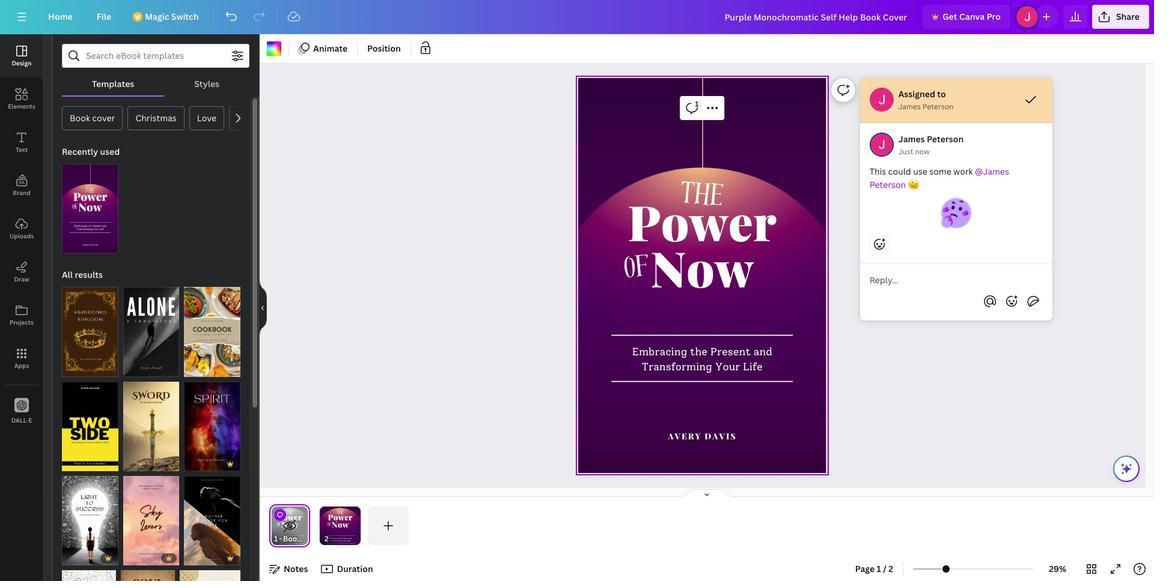 Task type: locate. For each thing, give the bounding box(es) containing it.
0 horizontal spatial life
[[347, 541, 350, 543]]

work
[[954, 166, 973, 177]]

1 for 1
[[695, 99, 699, 108]]

this could use some work
[[870, 166, 975, 177]]

james
[[899, 102, 921, 112], [899, 133, 925, 145], [983, 166, 1009, 177]]

now
[[915, 147, 930, 157]]

2 up colorful dark modern photo the spirit novel book cover group
[[203, 365, 207, 374]]

text button
[[0, 121, 43, 164]]

0 vertical spatial peterson
[[923, 102, 954, 112]]

book cover
[[70, 112, 115, 124]]

1 vertical spatial your
[[342, 541, 347, 543]]

2 vertical spatial of
[[327, 521, 332, 530]]

magic switch button
[[126, 5, 208, 29]]

0 horizontal spatial of
[[195, 365, 202, 374]]

brown aesthetic minimalist note book cover page a4 document image
[[180, 571, 240, 582]]

all
[[62, 270, 73, 281]]

0 horizontal spatial present
[[342, 538, 348, 540]]

@
[[975, 166, 983, 177]]

0 vertical spatial power now
[[628, 189, 777, 300]]

1 inside colorful modern cookbook book cover group
[[190, 365, 194, 374]]

peterson down to
[[923, 102, 954, 112]]

peterson inside james peterson
[[870, 179, 906, 191]]

1 vertical spatial and
[[349, 538, 352, 540]]

1 horizontal spatial power
[[628, 189, 777, 254]]

of for of the
[[327, 521, 332, 530]]

the
[[679, 171, 725, 224], [690, 346, 708, 359], [336, 509, 344, 518], [338, 538, 341, 540]]

0 horizontal spatial power
[[328, 512, 353, 523]]

assigned to james peterson
[[899, 88, 954, 112]]

1 horizontal spatial power now
[[628, 189, 777, 300]]

draw
[[14, 275, 29, 284]]

embracing
[[632, 346, 688, 359], [329, 538, 338, 540]]

of
[[623, 244, 652, 296], [195, 365, 202, 374], [327, 521, 332, 530]]

beige simple sketch illustration recipe book cover group
[[62, 564, 116, 582]]

templates
[[92, 78, 134, 90]]

yellow fantasy novel book cover group
[[123, 375, 179, 472]]

draw button
[[0, 251, 43, 294]]

1 inside button
[[695, 99, 699, 108]]

of inside colorful modern cookbook book cover group
[[195, 365, 202, 374]]

1 of 2
[[190, 365, 207, 374]]

notes button
[[265, 560, 313, 580]]

home
[[48, 11, 73, 22]]

1 horizontal spatial present
[[711, 346, 751, 359]]

1 horizontal spatial life
[[743, 361, 763, 374]]

1 horizontal spatial embracing the present and transforming your life
[[632, 346, 773, 374]]

2 vertical spatial james
[[983, 166, 1009, 177]]

purple monochromatic self help book cover image
[[62, 164, 118, 254]]

some
[[930, 166, 952, 177]]

Design title text field
[[715, 5, 918, 29]]

2 vertical spatial peterson
[[870, 179, 906, 191]]

0 vertical spatial of
[[623, 244, 652, 296]]

peterson up now
[[927, 133, 964, 145]]

peterson
[[923, 102, 954, 112], [927, 133, 964, 145], [870, 179, 906, 191]]

elements button
[[0, 78, 43, 121]]

canva assistant image
[[1119, 462, 1134, 477]]

transforming
[[642, 361, 713, 374], [330, 541, 342, 543]]

1
[[695, 99, 699, 108], [190, 365, 194, 374], [877, 564, 881, 575]]

switch
[[171, 11, 199, 22]]

animate
[[313, 43, 348, 54]]

1 vertical spatial james
[[899, 133, 925, 145]]

brand button
[[0, 164, 43, 207]]

power now
[[628, 189, 777, 300], [328, 512, 353, 531]]

2 right /
[[889, 564, 893, 575]]

1 vertical spatial 1
[[190, 365, 194, 374]]

1 horizontal spatial and
[[754, 346, 773, 359]]

1 horizontal spatial 2
[[889, 564, 893, 575]]

1 vertical spatial embracing
[[329, 538, 338, 540]]

1 horizontal spatial of
[[327, 521, 332, 530]]

black and white modern minimalist love story book cover group
[[184, 470, 240, 566]]

james up just
[[899, 133, 925, 145]]

1 horizontal spatial your
[[715, 361, 740, 374]]

present
[[711, 346, 751, 359], [342, 538, 348, 540]]

1 horizontal spatial now
[[651, 235, 754, 300]]

2 vertical spatial 1
[[877, 564, 881, 575]]

black and white modern minimalist love story book cover image
[[184, 477, 240, 566]]

0 horizontal spatial 1
[[190, 365, 194, 374]]

1 horizontal spatial 1
[[695, 99, 699, 108]]

hide image
[[259, 279, 267, 337]]

1 vertical spatial power now
[[328, 512, 353, 531]]

1 vertical spatial embracing the present and transforming your life
[[329, 538, 352, 543]]

0 vertical spatial embracing
[[632, 346, 688, 359]]

of inside the of the
[[327, 521, 332, 530]]

peterson down this
[[870, 179, 906, 191]]

black and yellow modern two side book cover group
[[62, 375, 118, 472]]

0 horizontal spatial embracing the present and transforming your life
[[329, 538, 352, 543]]

used
[[100, 146, 120, 158]]

0 vertical spatial power
[[628, 189, 777, 254]]

0 vertical spatial 2
[[203, 365, 207, 374]]

position
[[367, 43, 401, 54]]

page 1 / 2
[[855, 564, 893, 575]]

embracing the present and transforming your life
[[632, 346, 773, 374], [329, 538, 352, 543]]

colorful dark modern photo the spirit novel book cover group
[[184, 375, 240, 472]]

1 vertical spatial now
[[332, 520, 349, 531]]

your
[[715, 361, 740, 374], [342, 541, 347, 543]]

recently used
[[62, 146, 120, 158]]

position button
[[363, 39, 406, 58]]

2 horizontal spatial 1
[[877, 564, 881, 575]]

1 vertical spatial of
[[195, 365, 202, 374]]

2
[[203, 365, 207, 374], [889, 564, 893, 575]]

get
[[943, 11, 957, 22]]

0 vertical spatial 1
[[695, 99, 699, 108]]

1 vertical spatial present
[[342, 538, 348, 540]]

animate button
[[294, 39, 352, 58]]

0 vertical spatial your
[[715, 361, 740, 374]]

file
[[97, 11, 111, 22]]

0 vertical spatial now
[[651, 235, 754, 300]]

davis
[[705, 431, 737, 442]]

1 vertical spatial life
[[347, 541, 350, 543]]

0 horizontal spatial 2
[[203, 365, 207, 374]]

0 vertical spatial james
[[899, 102, 921, 112]]

james inside james peterson just now
[[899, 133, 925, 145]]

0 horizontal spatial power now
[[328, 512, 353, 531]]

black and white  modern alone story book cover group
[[123, 280, 179, 377]]

now
[[651, 235, 754, 300], [332, 520, 349, 531]]

peterson for james peterson just now
[[927, 133, 964, 145]]

0 vertical spatial transforming
[[642, 361, 713, 374]]

avery davis
[[668, 431, 737, 442]]

duration
[[337, 564, 373, 575]]

canva
[[959, 11, 985, 22]]

0 vertical spatial present
[[711, 346, 751, 359]]

Page title text field
[[283, 534, 305, 546]]

1 for 1 of 2
[[190, 365, 194, 374]]

james peterson just now
[[899, 133, 964, 157]]

Search eBook templates search field
[[86, 44, 225, 67]]

james inside james peterson
[[983, 166, 1009, 177]]

and
[[754, 346, 773, 359], [349, 538, 352, 540]]

the inside the of the
[[336, 509, 344, 518]]

/
[[883, 564, 887, 575]]

james down assigned
[[899, 102, 921, 112]]

2 horizontal spatial of
[[623, 244, 652, 296]]

styles
[[194, 78, 220, 90]]

golden hour sunset sky book cover image
[[123, 477, 179, 566]]

0 horizontal spatial now
[[332, 520, 349, 531]]

1 vertical spatial transforming
[[330, 541, 342, 543]]

dall·e button
[[0, 390, 43, 433]]

purple monochromatic self help book cover group
[[62, 157, 118, 254]]

life
[[743, 361, 763, 374], [347, 541, 350, 543]]

colorful modern cookbook book cover group
[[184, 280, 240, 377]]

1 vertical spatial 2
[[889, 564, 893, 575]]

text
[[16, 145, 28, 154]]

power
[[628, 189, 777, 254], [328, 512, 353, 523]]

james right work
[[983, 166, 1009, 177]]

could
[[888, 166, 911, 177]]

1 vertical spatial peterson
[[927, 133, 964, 145]]

peterson inside james peterson just now
[[927, 133, 964, 145]]

list
[[860, 78, 1057, 360]]

1 horizontal spatial transforming
[[642, 361, 713, 374]]



Task type: vqa. For each thing, say whether or not it's contained in the screenshot.
after
no



Task type: describe. For each thing, give the bounding box(es) containing it.
list containing assigned to
[[860, 78, 1057, 360]]

elements
[[8, 102, 35, 111]]

avery
[[668, 431, 702, 442]]

duration button
[[318, 560, 378, 580]]

james peterson
[[870, 166, 1011, 191]]

cover
[[92, 112, 115, 124]]

0 horizontal spatial your
[[342, 541, 347, 543]]

1 inside button
[[877, 564, 881, 575]]

magic switch
[[145, 11, 199, 22]]

hide pages image
[[678, 489, 736, 499]]

page
[[855, 564, 875, 575]]

brown aesthetic minimalist note book cover page a4 document group
[[180, 564, 240, 582]]

file button
[[87, 5, 121, 29]]

main menu bar
[[0, 0, 1154, 34]]

pro
[[987, 11, 1001, 22]]

book cover button
[[62, 106, 123, 130]]

brown rusty mystery novel book cover group
[[121, 564, 175, 582]]

projects button
[[0, 294, 43, 337]]

brown and orange elegant simple young adult fantasy book cover group
[[62, 280, 118, 377]]

use
[[913, 166, 928, 177]]

design button
[[0, 34, 43, 78]]

0 horizontal spatial and
[[349, 538, 352, 540]]

book
[[70, 112, 90, 124]]

Reply draft. Add a reply or @mention. text field
[[870, 274, 1043, 287]]

black white maximalism inspirational book cover group
[[62, 470, 118, 566]]

uploads button
[[0, 207, 43, 251]]

of for of
[[623, 244, 652, 296]]

0 vertical spatial life
[[743, 361, 763, 374]]

yellow fantasy novel book cover image
[[123, 382, 179, 472]]

0 horizontal spatial transforming
[[330, 541, 342, 543]]

black button
[[229, 106, 267, 130]]

2 inside colorful modern cookbook book cover group
[[203, 365, 207, 374]]

james for james peterson
[[983, 166, 1009, 177]]

no color image
[[267, 41, 281, 56]]

just
[[899, 147, 914, 157]]

christmas button
[[128, 106, 184, 130]]

0 vertical spatial and
[[754, 346, 773, 359]]

results
[[75, 270, 103, 281]]

all results
[[62, 270, 103, 281]]

notes
[[284, 564, 308, 575]]

brown and orange elegant simple young adult fantasy book cover image
[[62, 288, 118, 377]]

of the
[[327, 509, 344, 530]]

black and yellow modern two side book cover image
[[62, 382, 118, 472]]

projects
[[10, 319, 34, 327]]

share button
[[1092, 5, 1149, 29]]

christmas
[[135, 112, 177, 124]]

get canva pro
[[943, 11, 1001, 22]]

black
[[237, 112, 259, 124]]

brown rusty mystery novel book cover image
[[121, 571, 175, 582]]

0 vertical spatial embracing the present and transforming your life
[[632, 346, 773, 374]]

0 horizontal spatial embracing
[[329, 538, 338, 540]]

1 vertical spatial power
[[328, 512, 353, 523]]

golden hour sunset sky book cover group
[[123, 470, 179, 566]]

to
[[937, 88, 946, 100]]

james for james peterson just now
[[899, 133, 925, 145]]

1 button
[[683, 99, 702, 118]]

uploads
[[10, 232, 34, 240]]

side panel tab list
[[0, 34, 43, 433]]

home link
[[38, 5, 82, 29]]

magic
[[145, 11, 169, 22]]

29%
[[1049, 564, 1066, 575]]

apps
[[14, 362, 29, 370]]

styles button
[[164, 73, 249, 96]]

apps button
[[0, 337, 43, 381]]

love
[[197, 112, 216, 124]]

black white maximalism inspirational book cover image
[[62, 477, 118, 566]]

critiquing work image
[[942, 199, 971, 228]]

colorful dark modern photo the spirit novel book cover image
[[184, 382, 240, 472]]

share
[[1116, 11, 1140, 22]]

dall·e
[[11, 416, 32, 425]]

black and white  modern alone story book cover image
[[123, 288, 179, 377]]

design
[[12, 59, 32, 67]]

james inside assigned to james peterson
[[899, 102, 921, 112]]

peterson inside assigned to james peterson
[[923, 102, 954, 112]]

recently
[[62, 146, 98, 158]]

love button
[[189, 106, 224, 130]]

1 horizontal spatial embracing
[[632, 346, 688, 359]]

peterson for james peterson
[[870, 179, 906, 191]]

2 inside button
[[889, 564, 893, 575]]

page 1 / 2 button
[[850, 560, 898, 580]]

assigned
[[899, 88, 935, 100]]

this
[[870, 166, 886, 177]]

29% button
[[1038, 560, 1077, 580]]

get canva pro button
[[923, 5, 1011, 29]]

brand
[[13, 189, 30, 197]]

templates button
[[62, 73, 164, 96]]

🫠
[[906, 179, 919, 191]]



